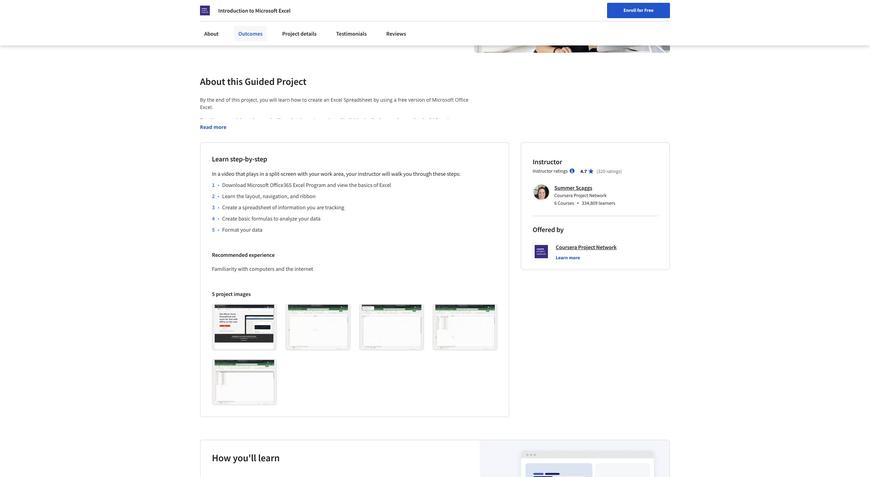 Task type: describe. For each thing, give the bounding box(es) containing it.
to up data.
[[417, 117, 422, 124]]

• for • create basic formulas to analyze your data
[[218, 215, 220, 222]]

video
[[222, 170, 235, 177]]

this
[[439, 132, 449, 138]]

the down organized
[[470, 139, 477, 146]]

on inside the excel is a spreadsheet that works like a database. it consists of individual cells that can be used to build functions, formulas, tables, and graphs that easily organize and analyze large amounts of information and data. excel is organized into rows (represented by numbers) and columns (represented by letters) that contain your information. this format allows you to present large amounts of information and data in a concise and easy to follow format. microsoft excel is the most widely used software within the business community. whether it is bankers or accountants or business analysts or marketing professionals or scientists or entrepreneurs, almost all professionals use excel on a consistent basis. you will learn what an excel spreadsheet is, why we use it and the most important keyboard shortcuts, functions, and basic formulas.
[[404, 154, 410, 160]]

excel down step
[[252, 168, 263, 175]]

the left internet
[[286, 266, 294, 273]]

excel up this
[[432, 124, 443, 131]]

0 vertical spatial experience
[[245, 26, 271, 33]]

the right view in the top of the page
[[349, 182, 357, 189]]

ribbon
[[300, 193, 316, 200]]

basics
[[358, 182, 373, 189]]

2 vertical spatial information
[[278, 204, 306, 211]]

free
[[398, 97, 407, 103]]

is up read more
[[213, 117, 217, 124]]

step
[[255, 155, 267, 163]]

0 vertical spatial amounts
[[353, 124, 373, 131]]

an inside the excel is a spreadsheet that works like a database. it consists of individual cells that can be used to build functions, formulas, tables, and graphs that easily organize and analyze large amounts of information and data. excel is organized into rows (represented by numbers) and columns (represented by letters) that contain your information. this format allows you to present large amounts of information and data in a concise and easy to follow format. microsoft excel is the most widely used software within the business community. whether it is bankers or accountants or business analysts or marketing professionals or scientists or entrepreneurs, almost all professionals use excel on a consistent basis. you will learn what an excel spreadsheet is, why we use it and the most important keyboard shortcuts, functions, and basic formulas.
[[245, 168, 250, 175]]

navigation,
[[263, 193, 289, 200]]

analyze inside the excel is a spreadsheet that works like a database. it consists of individual cells that can be used to build functions, formulas, tables, and graphs that easily organize and analyze large amounts of information and data. excel is organized into rows (represented by numbers) and columns (represented by letters) that contain your information. this format allows you to present large amounts of information and data in a concise and easy to follow format. microsoft excel is the most widely used software within the business community. whether it is bankers or accountants or business analysts or marketing professionals or scientists or entrepreneurs, almost all professionals use excel on a consistent basis. you will learn what an excel spreadsheet is, why we use it and the most important keyboard shortcuts, functions, and basic formulas.
[[322, 124, 339, 131]]

by right offered
[[557, 225, 564, 234]]

spreadsheet for of
[[243, 204, 271, 211]]

1 horizontal spatial ratings
[[607, 168, 621, 175]]

excel up experts on the top left of the page
[[279, 7, 291, 14]]

confidence
[[223, 37, 249, 44]]

to down • create a spreadsheet of information you are tracking
[[274, 215, 279, 222]]

that left plays
[[236, 170, 245, 177]]

0 vertical spatial this
[[227, 75, 243, 88]]

to up widely
[[226, 139, 230, 146]]

1 (represented from the left
[[223, 132, 252, 138]]

read more button
[[200, 124, 227, 131]]

your inside the excel is a spreadsheet that works like a database. it consists of individual cells that can be used to build functions, formulas, tables, and graphs that easily organize and analyze large amounts of information and data. excel is organized into rows (represented by numbers) and columns (represented by letters) that contain your information. this format allows you to present large amounts of information and data in a concise and easy to follow format. microsoft excel is the most widely used software within the business community. whether it is bankers or accountants or business analysts or marketing professionals or scientists or entrepreneurs, almost all professionals use excel on a consistent basis. you will learn what an excel spreadsheet is, why we use it and the most important keyboard shortcuts, functions, and basic formulas.
[[398, 132, 408, 138]]

about for about this guided project
[[200, 75, 225, 88]]

guided
[[245, 75, 275, 88]]

microsoft inside by the end of this project, you will learn how to create an excel spreadsheet by using a free version of microsoft office excel.
[[433, 97, 454, 103]]

4.7
[[581, 168, 587, 175]]

and right tables,
[[239, 124, 248, 131]]

bankers
[[366, 146, 385, 153]]

)
[[621, 168, 623, 175]]

tables,
[[223, 124, 238, 131]]

training
[[229, 15, 247, 22]]

you right walk
[[404, 170, 412, 177]]

1 business from the left
[[287, 146, 307, 153]]

6
[[555, 200, 557, 206]]

or down easy
[[386, 146, 391, 153]]

or up the consistent
[[422, 146, 426, 153]]

334,809
[[582, 200, 598, 206]]

instructor ratings
[[533, 168, 568, 174]]

easily
[[277, 124, 290, 131]]

a up • format your data
[[239, 204, 241, 211]]

steps:
[[447, 170, 461, 177]]

project details link
[[278, 26, 321, 41]]

the up scientists
[[278, 146, 285, 153]]

0 vertical spatial functions,
[[436, 117, 459, 124]]

and up bankers
[[368, 139, 377, 146]]

2 vertical spatial learn
[[258, 452, 280, 465]]

easy
[[378, 139, 388, 146]]

0 horizontal spatial use
[[319, 168, 327, 175]]

works
[[262, 117, 276, 124]]

tasks
[[324, 26, 336, 33]]

coursera inside summer scaggs coursera project network 6 courses • 334,809 learners
[[555, 192, 573, 199]]

excel inside by the end of this project, you will learn how to create an excel spreadsheet by using a free version of microsoft office excel.
[[331, 97, 343, 103]]

introduction to microsoft excel
[[218, 7, 291, 14]]

coursera inside the coursera project network link
[[556, 244, 578, 251]]

project
[[216, 291, 233, 298]]

1 horizontal spatial use
[[382, 154, 390, 160]]

build
[[210, 37, 222, 44]]

by
[[200, 97, 206, 103]]

your right the format in the top left of the page
[[240, 226, 251, 233]]

reviews
[[387, 30, 406, 37]]

a down the accountants
[[412, 154, 414, 160]]

5
[[212, 291, 215, 298]]

download
[[222, 182, 246, 189]]

a left split-
[[265, 170, 268, 177]]

the down download
[[237, 193, 244, 200]]

of down navigation,
[[272, 204, 277, 211]]

important
[[364, 168, 387, 175]]

by down the graphs
[[254, 132, 259, 138]]

spreadsheet inside the excel is a spreadsheet that works like a database. it consists of individual cells that can be used to build functions, formulas, tables, and graphs that easily organize and analyze large amounts of information and data. excel is organized into rows (represented by numbers) and columns (represented by letters) that contain your information. this format allows you to present large amounts of information and data in a concise and easy to follow format. microsoft excel is the most widely used software within the business community. whether it is bankers or accountants or business analysts or marketing professionals or scientists or entrepreneurs, almost all professionals use excel on a consistent basis. you will learn what an excel spreadsheet is, why we use it and the most important keyboard shortcuts, functions, and basic formulas.
[[264, 168, 293, 175]]

about link
[[200, 26, 223, 41]]

of down cells
[[375, 124, 379, 131]]

and up community.
[[319, 139, 328, 146]]

accountants
[[392, 146, 420, 153]]

learn inside by the end of this project, you will learn how to create an excel spreadsheet by using a free version of microsoft office excel.
[[278, 97, 290, 103]]

job
[[315, 26, 322, 33]]

from
[[248, 15, 260, 22]]

how you'll learn
[[212, 452, 280, 465]]

basis.
[[440, 154, 453, 160]]

excel is a spreadsheet that works like a database. it consists of individual cells that can be used to build functions, formulas, tables, and graphs that easily organize and analyze large amounts of information and data. excel is organized into rows (represented by numbers) and columns (represented by letters) that contain your information. this format allows you to present large amounts of information and data in a concise and easy to follow format. microsoft excel is the most widely used software within the business community. whether it is bankers or accountants or business analysts or marketing professionals or scientists or entrepreneurs, almost all professionals use excel on a consistent basis. you will learn what an excel spreadsheet is, why we use it and the most important keyboard shortcuts, functions, and basic formulas.
[[200, 117, 478, 182]]

your up program
[[309, 170, 320, 177]]

columns
[[294, 132, 313, 138]]

you inside by the end of this project, you will learn how to create an excel spreadsheet by using a free version of microsoft office excel.
[[260, 97, 268, 103]]

enroll
[[624, 7, 637, 13]]

1 vertical spatial data
[[310, 215, 321, 222]]

1 vertical spatial information
[[290, 139, 318, 146]]

1 vertical spatial basic
[[239, 215, 251, 222]]

whether
[[336, 146, 356, 153]]

0 vertical spatial using
[[250, 37, 263, 44]]

entrepreneurs,
[[291, 154, 326, 160]]

individual
[[344, 117, 366, 124]]

0 vertical spatial large
[[340, 124, 352, 131]]

contain
[[380, 132, 397, 138]]

excel down important
[[380, 182, 391, 189]]

is up analysts
[[465, 139, 468, 146]]

or right analysts
[[469, 146, 474, 153]]

program
[[306, 182, 326, 189]]

follow
[[396, 139, 409, 146]]

learn more
[[556, 255, 581, 261]]

receive
[[210, 15, 228, 22]]

format
[[450, 132, 466, 138]]

a right in
[[218, 170, 221, 177]]

your right area,
[[346, 170, 357, 177]]

2 horizontal spatial will
[[382, 170, 390, 177]]

a inside by the end of this project, you will learn how to create an excel spreadsheet by using a free version of microsoft office excel.
[[394, 97, 397, 103]]

and down analysts
[[459, 168, 468, 175]]

testimonials link
[[332, 26, 371, 41]]

microsoft up layout,
[[247, 182, 269, 189]]

formulas,
[[200, 124, 222, 131]]

project up how
[[277, 75, 307, 88]]

and up view in the top of the page
[[333, 168, 341, 175]]

and down easily
[[284, 132, 292, 138]]

in inside the excel is a spreadsheet that works like a database. it consists of individual cells that can be used to build functions, formulas, tables, and graphs that easily organize and analyze large amounts of information and data. excel is organized into rows (represented by numbers) and columns (represented by letters) that contain your information. this format allows you to present large amounts of information and data in a concise and easy to follow format. microsoft excel is the most widely used software within the business community. whether it is bankers or accountants or business analysts or marketing professionals or scientists or entrepreneurs, almost all professionals use excel on a consistent basis. you will learn what an excel spreadsheet is, why we use it and the most important keyboard shortcuts, functions, and basic formulas.
[[340, 139, 345, 146]]

• for • format your data
[[218, 226, 220, 233]]

walk
[[392, 170, 403, 177]]

basic inside the excel is a spreadsheet that works like a database. it consists of individual cells that can be used to build functions, formulas, tables, and graphs that easily organize and analyze large amounts of information and data. excel is organized into rows (represented by numbers) and columns (represented by letters) that contain your information. this format allows you to present large amounts of information and data in a concise and easy to follow format. microsoft excel is the most widely used software within the business community. whether it is bankers or accountants or business analysts or marketing professionals or scientists or entrepreneurs, almost all professionals use excel on a consistent basis. you will learn what an excel spreadsheet is, why we use it and the most important keyboard shortcuts, functions, and basic formulas.
[[200, 176, 212, 182]]

1 vertical spatial amounts
[[263, 139, 283, 146]]

excel down the accountants
[[391, 154, 403, 160]]

learn inside the excel is a spreadsheet that works like a database. it consists of individual cells that can be used to build functions, formulas, tables, and graphs that easily organize and analyze large amounts of information and data. excel is organized into rows (represented by numbers) and columns (represented by letters) that contain your information. this format allows you to present large amounts of information and data in a concise and easy to follow format. microsoft excel is the most widely used software within the business community. whether it is bankers or accountants or business analysts or marketing professionals or scientists or entrepreneurs, almost all professionals use excel on a consistent basis. you will learn what an excel spreadsheet is, why we use it and the most important keyboard shortcuts, functions, and basic formulas.
[[219, 168, 231, 175]]

images
[[234, 291, 251, 298]]

spreadsheet for that
[[222, 117, 250, 124]]

version
[[409, 97, 425, 103]]

create for create basic formulas to analyze your data
[[222, 215, 238, 222]]

information.
[[410, 132, 438, 138]]

how
[[291, 97, 301, 103]]

organize
[[291, 124, 311, 131]]

is,
[[294, 168, 299, 175]]

that up numbers)
[[266, 124, 276, 131]]

and down 'it'
[[312, 124, 321, 131]]

numbers)
[[260, 132, 282, 138]]

it
[[314, 117, 317, 124]]

and down project details
[[300, 37, 309, 44]]

that up the graphs
[[252, 117, 261, 124]]

coursera project network link
[[556, 243, 617, 252]]

more for read more
[[214, 124, 227, 131]]

1 vertical spatial functions,
[[435, 168, 458, 175]]

tracking
[[326, 204, 345, 211]]

or right by-
[[257, 154, 262, 160]]

by left letters)
[[345, 132, 351, 138]]

that left can
[[378, 117, 387, 124]]

can
[[389, 117, 397, 124]]

this inside by the end of this project, you will learn how to create an excel spreadsheet by using a free version of microsoft office excel.
[[232, 97, 240, 103]]

project up the learn more button
[[579, 244, 596, 251]]

within
[[262, 146, 277, 153]]

for
[[638, 7, 644, 13]]

2 vertical spatial data
[[252, 226, 263, 233]]

of right end
[[226, 97, 231, 103]]

• create basic formulas to analyze your data
[[218, 215, 321, 222]]

more for learn more
[[569, 255, 581, 261]]

1 vertical spatial in
[[260, 170, 264, 177]]

microsoft inside the excel is a spreadsheet that works like a database. it consists of individual cells that can be used to build functions, formulas, tables, and graphs that easily organize and analyze large amounts of information and data. excel is organized into rows (represented by numbers) and columns (represented by letters) that contain your information. this format allows you to present large amounts of information and data in a concise and easy to follow format. microsoft excel is the most widely used software within the business community. whether it is bankers or accountants or business analysts or marketing professionals or scientists or entrepreneurs, almost all professionals use excel on a consistent basis. you will learn what an excel spreadsheet is, why we use it and the most important keyboard shortcuts, functions, and basic formulas.
[[429, 139, 451, 146]]

step-
[[230, 155, 245, 163]]

learn for learn step-by-step
[[212, 155, 229, 163]]

in a video that plays in a split-screen with your work area, your instructor will walk you through these steps:
[[212, 170, 461, 177]]

area,
[[334, 170, 345, 177]]

and right the computers
[[276, 266, 285, 273]]

or right scientists
[[285, 154, 290, 160]]

details
[[301, 30, 317, 37]]

is up this
[[445, 124, 448, 131]]

1 vertical spatial experience
[[249, 252, 275, 259]]

concise
[[350, 139, 367, 146]]

1 vertical spatial learn
[[222, 193, 236, 200]]

learners
[[599, 200, 616, 206]]

consistent
[[416, 154, 439, 160]]

1 vertical spatial used
[[229, 146, 240, 153]]

of right consists
[[338, 117, 342, 124]]

familiarity
[[212, 266, 237, 273]]

to up from
[[249, 7, 254, 14]]

excel down format
[[452, 139, 463, 146]]

project inside summer scaggs coursera project network 6 courses • 334,809 learners
[[574, 192, 589, 199]]

widely
[[213, 146, 228, 153]]



Task type: locate. For each thing, give the bounding box(es) containing it.
and left ribbon
[[290, 193, 299, 200]]

basic down you
[[200, 176, 212, 182]]

None search field
[[100, 4, 268, 18]]

screen
[[281, 170, 297, 177]]

0 horizontal spatial ratings
[[554, 168, 568, 174]]

summer scaggs coursera project network 6 courses • 334,809 learners
[[555, 184, 616, 207]]

more
[[214, 124, 227, 131], [569, 255, 581, 261]]

0 horizontal spatial data
[[252, 226, 263, 233]]

320
[[599, 168, 606, 175]]

learn up formulas.
[[219, 168, 231, 175]]

1 vertical spatial create
[[222, 215, 238, 222]]

• for • learn the layout, navigation, and ribbon
[[218, 193, 220, 200]]

1 horizontal spatial with
[[298, 170, 308, 177]]

spreadsheet
[[222, 117, 250, 124], [243, 204, 271, 211]]

0 vertical spatial information
[[381, 124, 408, 131]]

0 vertical spatial coursera
[[555, 192, 573, 199]]

amounts up letters)
[[353, 124, 373, 131]]

will inside by the end of this project, you will learn how to create an excel spreadsheet by using a free version of microsoft office excel.
[[270, 97, 277, 103]]

learn for learn more
[[556, 255, 568, 261]]

you left are
[[307, 204, 316, 211]]

more down the coursera project network link
[[569, 255, 581, 261]]

0 vertical spatial used
[[405, 117, 416, 124]]

1 vertical spatial it
[[328, 168, 331, 175]]

or
[[386, 146, 391, 153], [422, 146, 426, 153], [469, 146, 474, 153], [257, 154, 262, 160], [285, 154, 290, 160]]

0 vertical spatial instructor
[[533, 157, 563, 166]]

0 horizontal spatial amounts
[[263, 139, 283, 146]]

0 vertical spatial basic
[[200, 176, 212, 182]]

• learn the layout, navigation, and ribbon
[[218, 193, 316, 200]]

gain hands-on experience solving real-world job tasks
[[210, 26, 336, 33]]

layout,
[[246, 193, 262, 200]]

1 horizontal spatial an
[[324, 97, 330, 103]]

an
[[324, 97, 330, 103], [245, 168, 250, 175]]

0 vertical spatial use
[[382, 154, 390, 160]]

0 horizontal spatial will
[[210, 168, 218, 175]]

an right create
[[324, 97, 330, 103]]

used
[[405, 117, 416, 124], [229, 146, 240, 153]]

1 vertical spatial spreadsheet
[[243, 204, 271, 211]]

learn right "you'll"
[[258, 452, 280, 465]]

by-
[[245, 155, 255, 163]]

1 vertical spatial instructor
[[533, 168, 553, 174]]

0 horizontal spatial professionals
[[225, 154, 255, 160]]

learn down the coursera project network link
[[556, 255, 568, 261]]

• format your data
[[218, 226, 263, 233]]

an right what
[[245, 168, 250, 175]]

to
[[249, 7, 254, 14], [302, 97, 307, 103], [417, 117, 422, 124], [226, 139, 230, 146], [390, 139, 394, 146], [274, 215, 279, 222]]

functions, down basis.
[[435, 168, 458, 175]]

the inside by the end of this project, you will learn how to create an excel spreadsheet by using a free version of microsoft office excel.
[[207, 97, 215, 103]]

1 vertical spatial large
[[250, 139, 262, 146]]

2 vertical spatial learn
[[556, 255, 568, 261]]

industry
[[261, 15, 280, 22]]

on down the accountants
[[404, 154, 410, 160]]

project details
[[282, 30, 317, 37]]

instructor
[[358, 170, 381, 177]]

• inside summer scaggs coursera project network 6 courses • 334,809 learners
[[577, 199, 580, 207]]

plays
[[246, 170, 259, 177]]

1 vertical spatial an
[[245, 168, 250, 175]]

excel right create
[[331, 97, 343, 103]]

0 horizontal spatial used
[[229, 146, 240, 153]]

learn down download
[[222, 193, 236, 200]]

coursera up learn more at right bottom
[[556, 244, 578, 251]]

offered by
[[533, 225, 564, 234]]

1 vertical spatial network
[[597, 244, 617, 251]]

in up whether
[[340, 139, 345, 146]]

instructor up instructor ratings
[[533, 157, 563, 166]]

and left data.
[[409, 124, 418, 131]]

project inside "link"
[[282, 30, 300, 37]]

a right like
[[286, 117, 289, 124]]

with
[[298, 170, 308, 177], [238, 266, 248, 273]]

real-
[[290, 26, 300, 33]]

recommended experience
[[212, 252, 275, 259]]

most
[[200, 146, 212, 153], [351, 168, 363, 175]]

0 vertical spatial create
[[222, 204, 238, 211]]

click to expand item image
[[215, 305, 275, 350], [289, 305, 348, 350], [362, 305, 422, 350], [436, 305, 495, 350], [215, 360, 275, 405]]

use
[[382, 154, 390, 160], [319, 168, 327, 175]]

you up widely
[[216, 139, 224, 146]]

project,
[[241, 97, 259, 103]]

read
[[200, 124, 212, 131]]

used right the be
[[405, 117, 416, 124]]

summer scaggs link
[[555, 184, 593, 191]]

2 business from the left
[[428, 146, 448, 153]]

basic
[[200, 176, 212, 182], [239, 215, 251, 222]]

0 horizontal spatial with
[[238, 266, 248, 273]]

(
[[597, 168, 599, 175]]

letters)
[[352, 132, 368, 138]]

0 vertical spatial network
[[590, 192, 607, 199]]

1 vertical spatial analyze
[[280, 215, 298, 222]]

professionals down bankers
[[350, 154, 381, 160]]

of down easily
[[285, 139, 289, 146]]

the left latest
[[264, 37, 272, 44]]

spreadsheet up office365
[[264, 168, 293, 175]]

your
[[398, 132, 408, 138], [309, 170, 320, 177], [346, 170, 357, 177], [299, 215, 309, 222], [240, 226, 251, 233]]

information down ribbon
[[278, 204, 306, 211]]

be
[[398, 117, 404, 124]]

instructor for instructor ratings
[[533, 168, 553, 174]]

data inside the excel is a spreadsheet that works like a database. it consists of individual cells that can be used to build functions, formulas, tables, and graphs that easily organize and analyze large amounts of information and data. excel is organized into rows (represented by numbers) and columns (represented by letters) that contain your information. this format allows you to present large amounts of information and data in a concise and easy to follow format. microsoft excel is the most widely used software within the business community. whether it is bankers or accountants or business analysts or marketing professionals or scientists or entrepreneurs, almost all professionals use excel on a consistent basis. you will learn what an excel spreadsheet is, why we use it and the most important keyboard shortcuts, functions, and basic formulas.
[[329, 139, 339, 146]]

learn step-by-step
[[212, 155, 267, 163]]

what
[[232, 168, 243, 175]]

learn down widely
[[212, 155, 229, 163]]

1 vertical spatial using
[[381, 97, 393, 103]]

0 vertical spatial with
[[298, 170, 308, 177]]

using down outcomes
[[250, 37, 263, 44]]

0 vertical spatial spreadsheet
[[222, 117, 250, 124]]

1 vertical spatial learn
[[219, 168, 231, 175]]

1 horizontal spatial large
[[340, 124, 352, 131]]

format.
[[411, 139, 428, 146]]

graphs
[[249, 124, 265, 131]]

ratings right 320
[[607, 168, 621, 175]]

of right version at top
[[427, 97, 431, 103]]

a left free in the top left of the page
[[394, 97, 397, 103]]

office365
[[270, 182, 292, 189]]

data
[[329, 139, 339, 146], [310, 215, 321, 222], [252, 226, 263, 233]]

rows
[[210, 132, 222, 138]]

amounts
[[353, 124, 373, 131], [263, 139, 283, 146]]

most up basics
[[351, 168, 363, 175]]

1 horizontal spatial used
[[405, 117, 416, 124]]

1 horizontal spatial it
[[357, 146, 360, 153]]

in
[[212, 170, 217, 177]]

end
[[216, 97, 225, 103]]

summer scaggs image
[[534, 185, 550, 200]]

it left area,
[[328, 168, 331, 175]]

large down the individual
[[340, 124, 352, 131]]

1 horizontal spatial amounts
[[353, 124, 373, 131]]

1 horizontal spatial spreadsheet
[[344, 97, 373, 103]]

2 instructor from the top
[[533, 168, 553, 174]]

1 horizontal spatial analyze
[[322, 124, 339, 131]]

1 horizontal spatial data
[[310, 215, 321, 222]]

0 horizontal spatial basic
[[200, 176, 212, 182]]

data.
[[419, 124, 430, 131]]

1 horizontal spatial on
[[404, 154, 410, 160]]

0 vertical spatial it
[[357, 146, 360, 153]]

scaggs
[[576, 184, 593, 191]]

1 horizontal spatial (represented
[[314, 132, 344, 138]]

by up cells
[[374, 97, 379, 103]]

0 vertical spatial data
[[329, 139, 339, 146]]

by inside by the end of this project, you will learn how to create an excel spreadsheet by using a free version of microsoft office excel.
[[374, 97, 379, 103]]

1 create from the top
[[222, 204, 238, 211]]

excel up read
[[200, 117, 212, 124]]

(represented down consists
[[314, 132, 344, 138]]

1 vertical spatial most
[[351, 168, 363, 175]]

1 vertical spatial use
[[319, 168, 327, 175]]

0 horizontal spatial spreadsheet
[[264, 168, 293, 175]]

0 horizontal spatial it
[[328, 168, 331, 175]]

your down ribbon
[[299, 215, 309, 222]]

and left view in the top of the page
[[327, 182, 336, 189]]

to down contain
[[390, 139, 394, 146]]

a up read more
[[218, 117, 221, 124]]

1 horizontal spatial professionals
[[350, 154, 381, 160]]

microsoft up industry
[[255, 7, 278, 14]]

0 vertical spatial learn
[[278, 97, 290, 103]]

0 vertical spatial learn
[[212, 155, 229, 163]]

you inside the excel is a spreadsheet that works like a database. it consists of individual cells that can be used to build functions, formulas, tables, and graphs that easily organize and analyze large amounts of information and data. excel is organized into rows (represented by numbers) and columns (represented by letters) that contain your information. this format allows you to present large amounts of information and data in a concise and easy to follow format. microsoft excel is the most widely used software within the business community. whether it is bankers or accountants or business analysts or marketing professionals or scientists or entrepreneurs, almost all professionals use excel on a consistent basis. you will learn what an excel spreadsheet is, why we use it and the most important keyboard shortcuts, functions, and basic formulas.
[[216, 139, 224, 146]]

latest
[[273, 37, 286, 44]]

a up whether
[[346, 139, 349, 146]]

about for about
[[204, 30, 219, 37]]

into
[[200, 132, 209, 138]]

keyboard
[[388, 168, 410, 175]]

create for create a spreadsheet of information you are tracking
[[222, 204, 238, 211]]

1 vertical spatial with
[[238, 266, 248, 273]]

how
[[212, 452, 231, 465]]

business up basis.
[[428, 146, 448, 153]]

summer
[[555, 184, 575, 191]]

of right basics
[[374, 182, 379, 189]]

project up tools
[[282, 30, 300, 37]]

0 vertical spatial more
[[214, 124, 227, 131]]

experts
[[281, 15, 298, 22]]

excel.
[[200, 104, 213, 111]]

this up project,
[[227, 75, 243, 88]]

on down training at the left of page
[[238, 26, 244, 33]]

microsoft down this
[[429, 139, 451, 146]]

0 horizontal spatial (represented
[[223, 132, 252, 138]]

functions, up this
[[436, 117, 459, 124]]

1 vertical spatial spreadsheet
[[264, 168, 293, 175]]

0 horizontal spatial analyze
[[280, 215, 298, 222]]

2 (represented from the left
[[314, 132, 344, 138]]

split-
[[269, 170, 281, 177]]

enroll for free button
[[608, 3, 671, 18]]

scientists
[[263, 154, 284, 160]]

coursera project network image
[[200, 6, 210, 15]]

1 vertical spatial about
[[200, 75, 225, 88]]

0 vertical spatial in
[[340, 139, 345, 146]]

to right how
[[302, 97, 307, 103]]

formulas.
[[213, 176, 235, 182]]

all
[[344, 154, 349, 160]]

that up easy
[[369, 132, 378, 138]]

learn left how
[[278, 97, 290, 103]]

is down the concise
[[362, 146, 365, 153]]

experience up the computers
[[249, 252, 275, 259]]

( 320 ratings )
[[597, 168, 623, 175]]

spreadsheet inside by the end of this project, you will learn how to create an excel spreadsheet by using a free version of microsoft office excel.
[[344, 97, 373, 103]]

solving
[[272, 26, 289, 33]]

1 vertical spatial more
[[569, 255, 581, 261]]

computers
[[250, 266, 275, 273]]

the up view in the top of the page
[[343, 168, 350, 175]]

you
[[200, 168, 209, 175]]

1 professionals from the left
[[225, 154, 255, 160]]

will inside the excel is a spreadsheet that works like a database. it consists of individual cells that can be used to build functions, formulas, tables, and graphs that easily organize and analyze large amounts of information and data. excel is organized into rows (represented by numbers) and columns (represented by letters) that contain your information. this format allows you to present large amounts of information and data in a concise and easy to follow format. microsoft excel is the most widely used software within the business community. whether it is bankers or accountants or business analysts or marketing professionals or scientists or entrepreneurs, almost all professionals use excel on a consistent basis. you will learn what an excel spreadsheet is, why we use it and the most important keyboard shortcuts, functions, and basic formulas.
[[210, 168, 218, 175]]

0 horizontal spatial on
[[238, 26, 244, 33]]

1 horizontal spatial in
[[340, 139, 345, 146]]

excel down is,
[[293, 182, 305, 189]]

network
[[590, 192, 607, 199], [597, 244, 617, 251]]

0 vertical spatial an
[[324, 97, 330, 103]]

more up rows
[[214, 124, 227, 131]]

will up works at left
[[270, 97, 277, 103]]

office
[[455, 97, 469, 103]]

format
[[222, 226, 239, 233]]

0 horizontal spatial in
[[260, 170, 264, 177]]

will left walk
[[382, 170, 390, 177]]

experience down receive training from industry experts
[[245, 26, 271, 33]]

spreadsheet up the individual
[[344, 97, 373, 103]]

learn inside button
[[556, 255, 568, 261]]

tools
[[287, 37, 299, 44]]

will right you
[[210, 168, 218, 175]]

0 horizontal spatial using
[[250, 37, 263, 44]]

you right project,
[[260, 97, 268, 103]]

0 vertical spatial analyze
[[322, 124, 339, 131]]

1 horizontal spatial most
[[351, 168, 363, 175]]

work
[[321, 170, 333, 177]]

of
[[226, 97, 231, 103], [427, 97, 431, 103], [338, 117, 342, 124], [375, 124, 379, 131], [285, 139, 289, 146], [374, 182, 379, 189], [272, 204, 277, 211]]

on
[[238, 26, 244, 33], [404, 154, 410, 160]]

0 horizontal spatial an
[[245, 168, 250, 175]]

0 vertical spatial about
[[204, 30, 219, 37]]

1 vertical spatial on
[[404, 154, 410, 160]]

used down present
[[229, 146, 240, 153]]

your up follow
[[398, 132, 408, 138]]

the right by
[[207, 97, 215, 103]]

with down recommended experience
[[238, 266, 248, 273]]

information
[[381, 124, 408, 131], [290, 139, 318, 146], [278, 204, 306, 211]]

1 horizontal spatial business
[[428, 146, 448, 153]]

you'll
[[233, 452, 257, 465]]

network inside summer scaggs coursera project network 6 courses • 334,809 learners
[[590, 192, 607, 199]]

to inside by the end of this project, you will learn how to create an excel spreadsheet by using a free version of microsoft office excel.
[[302, 97, 307, 103]]

we
[[311, 168, 318, 175]]

that
[[252, 117, 261, 124], [378, 117, 387, 124], [266, 124, 276, 131], [369, 132, 378, 138], [236, 170, 245, 177]]

0 horizontal spatial most
[[200, 146, 212, 153]]

formulas
[[252, 215, 273, 222]]

outcomes link
[[234, 26, 267, 41]]

about up end
[[200, 75, 225, 88]]

1 horizontal spatial more
[[569, 255, 581, 261]]

0 horizontal spatial large
[[250, 139, 262, 146]]

view
[[337, 182, 348, 189]]

• for • download microsoft office365 excel program and view the basics of excel
[[218, 182, 220, 189]]

2 create from the top
[[222, 215, 238, 222]]

0 vertical spatial spreadsheet
[[344, 97, 373, 103]]

0 vertical spatial on
[[238, 26, 244, 33]]

2 professionals from the left
[[350, 154, 381, 160]]

basic up • format your data
[[239, 215, 251, 222]]

0 horizontal spatial more
[[214, 124, 227, 131]]

1 horizontal spatial basic
[[239, 215, 251, 222]]

1 vertical spatial coursera
[[556, 244, 578, 251]]

business up "entrepreneurs,"
[[287, 146, 307, 153]]

1 horizontal spatial will
[[270, 97, 277, 103]]

cells
[[367, 117, 377, 124]]

1 instructor from the top
[[533, 157, 563, 166]]

spreadsheet inside the excel is a spreadsheet that works like a database. it consists of individual cells that can be used to build functions, formulas, tables, and graphs that easily organize and analyze large amounts of information and data. excel is organized into rows (represented by numbers) and columns (represented by letters) that contain your information. this format allows you to present large amounts of information and data in a concise and easy to follow format. microsoft excel is the most widely used software within the business community. whether it is bankers or accountants or business analysts or marketing professionals or scientists or entrepreneurs, almost all professionals use excel on a consistent basis. you will learn what an excel spreadsheet is, why we use it and the most important keyboard shortcuts, functions, and basic formulas.
[[222, 117, 250, 124]]

about up build
[[204, 30, 219, 37]]

1 vertical spatial this
[[232, 97, 240, 103]]

using inside by the end of this project, you will learn how to create an excel spreadsheet by using a free version of microsoft office excel.
[[381, 97, 393, 103]]

• for • create a spreadsheet of information you are tracking
[[218, 204, 220, 211]]

an inside by the end of this project, you will learn how to create an excel spreadsheet by using a free version of microsoft office excel.
[[324, 97, 330, 103]]

with up • download microsoft office365 excel program and view the basics of excel
[[298, 170, 308, 177]]

1 horizontal spatial using
[[381, 97, 393, 103]]

0 vertical spatial most
[[200, 146, 212, 153]]

5 project images
[[212, 291, 251, 298]]

instructor for instructor
[[533, 157, 563, 166]]



Task type: vqa. For each thing, say whether or not it's contained in the screenshot.
Spreadsheet in the Excel is a spreadsheet that works like a database. It consists of individual cells that can be used to build functions, formulas, tables, and graphs that easily organize and analyze large amounts of information and data. Excel is organized into rows (represented by numbers) and columns (represented by letters) that contain your information. This format allows you to present large amounts of information and data in a concise and easy to follow format. Microsoft Excel is the most widely used software within the business community. Whether it is bankers or accountants or business analysts or marketing professionals or scientists or entrepreneurs, almost all professionals use Excel on a consistent basis. You will learn what an Excel Spreadsheet is, why we use it and the most important keyboard shortcuts, functions, and basic formulas.
yes



